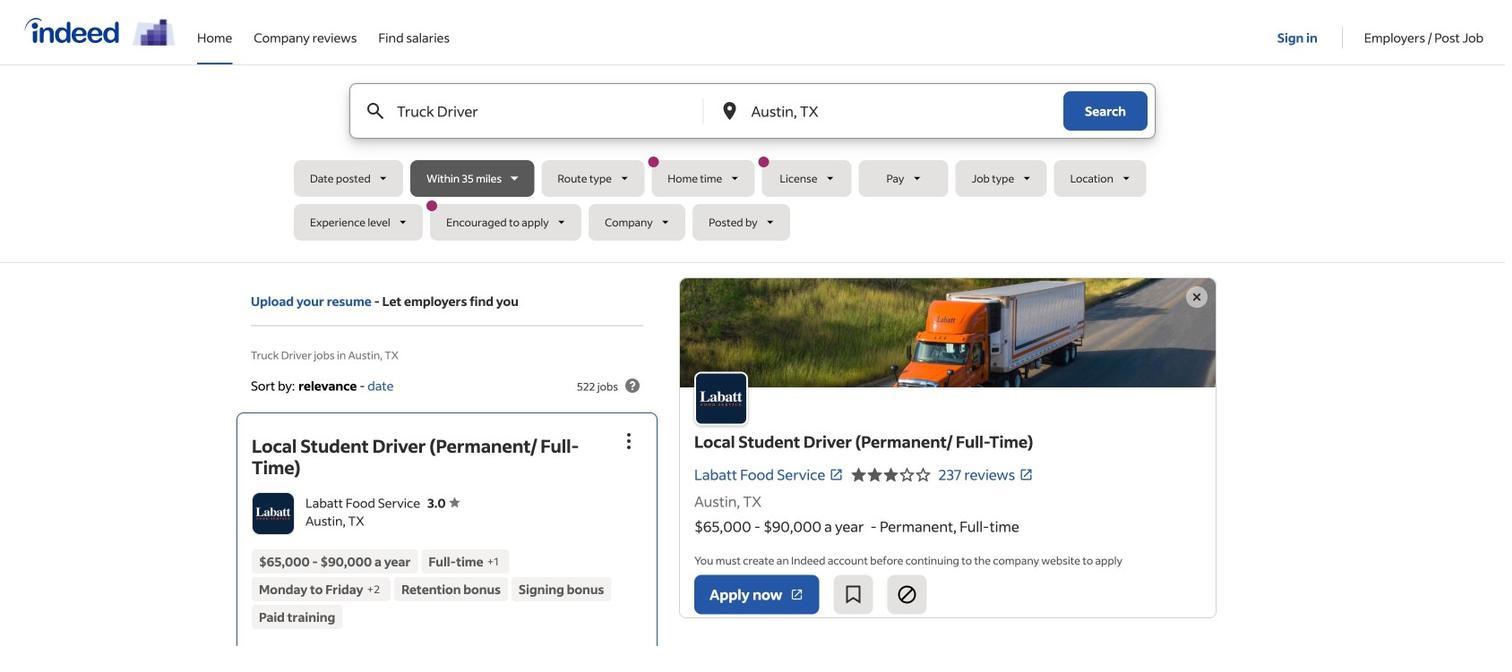 Task type: vqa. For each thing, say whether or not it's contained in the screenshot.
group
yes



Task type: describe. For each thing, give the bounding box(es) containing it.
apply now (opens in a new tab) image
[[790, 588, 804, 603]]

close job details image
[[1186, 287, 1208, 308]]

help icon image
[[622, 375, 643, 397]]



Task type: locate. For each thing, give the bounding box(es) containing it.
labatt food service logo image
[[680, 279, 1216, 388], [694, 372, 748, 426]]

3 out of 5 stars image
[[850, 465, 931, 486]]

None search field
[[294, 83, 1211, 248]]

save this job image
[[843, 585, 864, 606]]

not interested image
[[896, 585, 918, 606]]

3 out of 5 stars. link to 237 reviews company ratings (opens in a new tab) image
[[1019, 468, 1033, 482]]

labatt food service (opens in a new tab) image
[[829, 468, 843, 482]]

group
[[609, 422, 649, 461]]

Edit location text field
[[748, 84, 1028, 138]]

at indeed, we're committed to increasing representation of women at all levels of indeed's global workforce to at least 50% by 2030 image
[[133, 19, 176, 46]]

3.0 out of five stars rating image
[[427, 495, 460, 511]]

company logo image
[[253, 493, 294, 535]]

search: Job title, keywords, or company text field
[[393, 84, 673, 138]]



